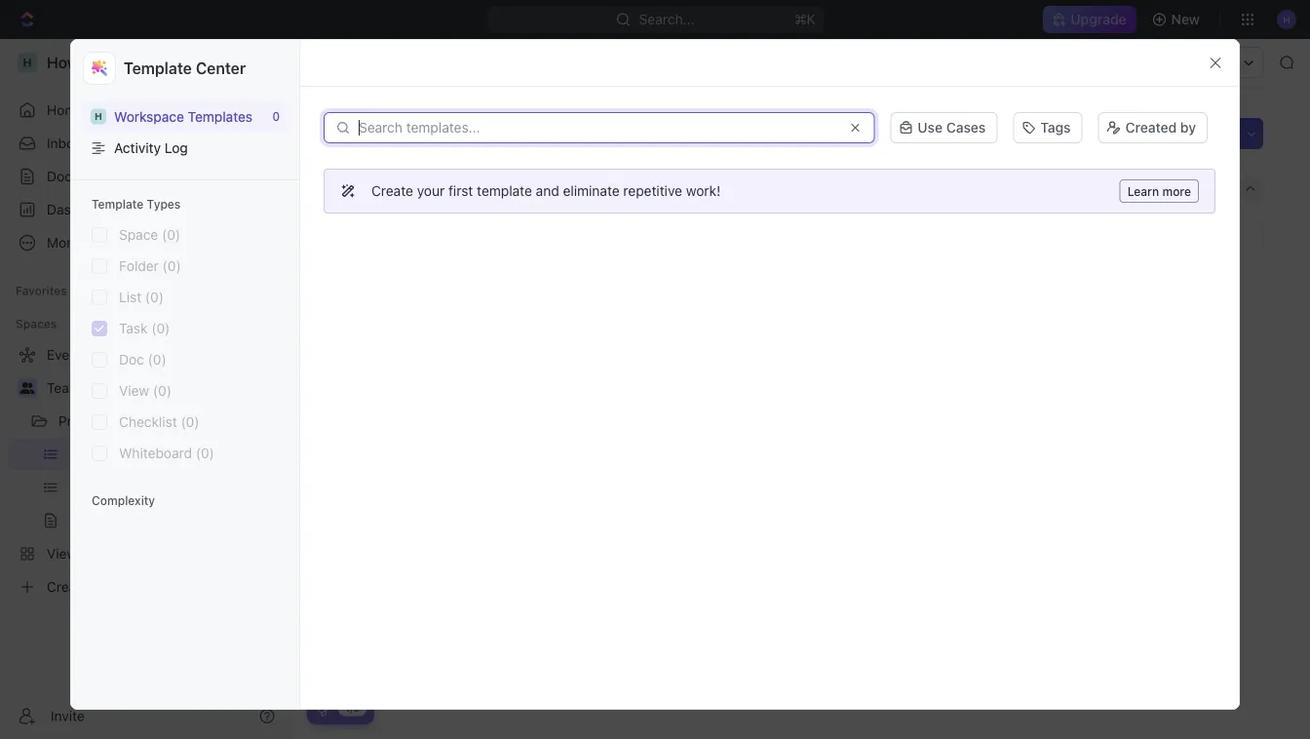 Task type: locate. For each thing, give the bounding box(es) containing it.
task
[[1199, 125, 1229, 141], [368, 152, 397, 168], [119, 320, 148, 337]]

(0) for folder (0)
[[163, 258, 181, 274]]

created by
[[1126, 119, 1197, 136]]

1 vertical spatial space
[[84, 380, 124, 396]]

new button
[[1145, 4, 1212, 35]]

folder
[[119, 258, 159, 274]]

created by button
[[1099, 112, 1209, 143]]

dashboards link
[[8, 194, 283, 225]]

Search tasks... text field
[[1068, 222, 1263, 251]]

cases
[[947, 119, 986, 136]]

1 horizontal spatial whiteboard
[[609, 152, 684, 168]]

(0) up whiteboard (0)
[[181, 414, 200, 430]]

automations button
[[1134, 48, 1235, 77]]

task down list (0) at the top left of the page
[[119, 320, 148, 337]]

(0) down folder (0)
[[145, 289, 164, 305]]

None checkbox
[[92, 290, 107, 305], [92, 321, 107, 337], [92, 383, 107, 399], [92, 415, 107, 430], [92, 446, 107, 461], [92, 290, 107, 305], [92, 321, 107, 337], [92, 383, 107, 399], [92, 415, 107, 430], [92, 446, 107, 461]]

template for template types
[[92, 197, 144, 211]]

list for list
[[438, 181, 462, 197]]

space up projects
[[84, 380, 124, 396]]

user group image
[[20, 382, 35, 394]]

doc button
[[421, 138, 446, 183]]

1 horizontal spatial list
[[438, 181, 462, 197]]

doc down 1 on the left top of page
[[421, 152, 446, 168]]

task for task (0)
[[119, 320, 148, 337]]

docs link
[[8, 161, 283, 192]]

list left template
[[438, 181, 462, 197]]

0 horizontal spatial task
[[119, 320, 148, 337]]

use cases button
[[883, 110, 1006, 145]]

gantt
[[592, 181, 628, 197]]

1 vertical spatial task
[[368, 152, 397, 168]]

template up home link
[[124, 59, 192, 78]]

create your first template and eliminate repetitive work!
[[372, 183, 721, 199]]

tags button
[[1006, 110, 1091, 145]]

2 horizontal spatial task
[[1199, 125, 1229, 141]]

(0) for view (0)
[[153, 383, 172, 399]]

calendar
[[498, 181, 556, 197]]

tree
[[8, 339, 283, 603]]

board
[[364, 181, 402, 197]]

types
[[147, 197, 181, 211]]

template down docs link
[[92, 197, 144, 211]]

1 horizontal spatial doc
[[421, 152, 446, 168]]

1 vertical spatial template
[[92, 197, 144, 211]]

space down dashboards link
[[119, 227, 158, 243]]

doc for doc (0)
[[119, 352, 144, 368]]

(0) for whiteboard (0)
[[196, 445, 214, 461]]

team space
[[47, 380, 124, 396]]

complexity
[[92, 494, 155, 507]]

None checkbox
[[92, 227, 107, 243], [92, 259, 107, 274], [92, 352, 107, 368], [92, 227, 107, 243], [92, 259, 107, 274], [92, 352, 107, 368]]

⌘k
[[795, 11, 816, 27]]

0 vertical spatial doc
[[421, 152, 446, 168]]

project 1
[[338, 117, 451, 149]]

1
[[432, 117, 445, 149]]

whiteboard for whiteboard
[[609, 152, 684, 168]]

projects link
[[59, 406, 228, 437]]

0 horizontal spatial whiteboard
[[119, 445, 192, 461]]

whiteboard (0)
[[119, 445, 214, 461]]

(0) for checklist (0)
[[181, 414, 200, 430]]

work!
[[686, 183, 721, 199]]

and
[[536, 183, 560, 199]]

0 vertical spatial template
[[124, 59, 192, 78]]

1 vertical spatial doc
[[119, 352, 144, 368]]

0 vertical spatial space
[[119, 227, 158, 243]]

automations
[[1144, 54, 1225, 70]]

1 vertical spatial list
[[119, 289, 142, 305]]

space
[[119, 227, 158, 243], [84, 380, 124, 396]]

2 vertical spatial task
[[119, 320, 148, 337]]

learn more link
[[1120, 179, 1200, 203]]

created by button
[[1091, 110, 1216, 145]]

calendar link
[[494, 176, 556, 203]]

1 vertical spatial whiteboard
[[119, 445, 192, 461]]

(0) for list (0)
[[145, 289, 164, 305]]

whiteboard down checklist (0) on the left bottom of page
[[119, 445, 192, 461]]

doc
[[421, 152, 446, 168], [119, 352, 144, 368]]

(0) down types
[[162, 227, 181, 243]]

0 horizontal spatial doc
[[119, 352, 144, 368]]

tags button
[[1014, 112, 1083, 143]]

whiteboard for whiteboard (0)
[[119, 445, 192, 461]]

use cases button
[[891, 112, 998, 143]]

(0) up doc (0)
[[151, 320, 170, 337]]

docs
[[47, 168, 79, 184]]

checklist
[[119, 414, 177, 430]]

(0) up team space link
[[148, 352, 166, 368]]

project
[[338, 117, 426, 149]]

list down folder
[[119, 289, 142, 305]]

add task button
[[1158, 118, 1241, 149]]

templates
[[188, 108, 253, 124]]

(0) right view
[[153, 383, 172, 399]]

0 vertical spatial task
[[1199, 125, 1229, 141]]

eliminate
[[563, 183, 620, 199]]

doc up view
[[119, 352, 144, 368]]

(0) right folder
[[163, 258, 181, 274]]

checklist (0)
[[119, 414, 200, 430]]

dialog
[[343, 137, 968, 448]]

(0) down checklist (0) on the left bottom of page
[[196, 445, 214, 461]]

0 vertical spatial whiteboard
[[609, 152, 684, 168]]

create
[[372, 183, 414, 199]]

(0)
[[162, 227, 181, 243], [163, 258, 181, 274], [145, 289, 164, 305], [151, 320, 170, 337], [148, 352, 166, 368], [153, 383, 172, 399], [181, 414, 200, 430], [196, 445, 214, 461]]

list
[[438, 181, 462, 197], [119, 289, 142, 305]]

template
[[124, 59, 192, 78], [92, 197, 144, 211]]

template center
[[124, 59, 246, 78]]

whiteboard up repetitive
[[609, 152, 684, 168]]

task down project
[[368, 152, 397, 168]]

list link
[[434, 176, 462, 203]]

1 horizontal spatial task
[[368, 152, 397, 168]]

0 vertical spatial list
[[438, 181, 462, 197]]

spaces
[[16, 317, 57, 331]]

Search templates... text field
[[359, 120, 836, 136]]

template types
[[92, 197, 181, 211]]

task inside button
[[1199, 125, 1229, 141]]

more
[[1163, 184, 1192, 198]]

gantt link
[[588, 176, 628, 203]]

upgrade
[[1071, 11, 1127, 27]]

task right by
[[1199, 125, 1229, 141]]

whiteboard
[[609, 152, 684, 168], [119, 445, 192, 461]]

tree containing team space
[[8, 339, 283, 603]]

0 horizontal spatial list
[[119, 289, 142, 305]]



Task type: vqa. For each thing, say whether or not it's contained in the screenshot.
first row from the bottom
no



Task type: describe. For each thing, give the bounding box(es) containing it.
created
[[1126, 119, 1178, 136]]

activity
[[114, 140, 161, 156]]

1/5
[[345, 703, 360, 714]]

table link
[[660, 176, 698, 203]]

by
[[1181, 119, 1197, 136]]

use
[[918, 119, 943, 136]]

home
[[47, 102, 84, 118]]

team space link
[[47, 373, 279, 404]]

whiteboard button
[[609, 138, 684, 183]]

task button
[[368, 138, 397, 183]]

chat
[[555, 152, 585, 168]]

dashboards
[[47, 201, 123, 218]]

activity log
[[114, 140, 188, 156]]

your
[[417, 183, 445, 199]]

tags
[[1041, 119, 1071, 136]]

add
[[1170, 125, 1196, 141]]

customize button
[[1120, 176, 1219, 203]]

learn
[[1128, 184, 1160, 198]]

reminder button
[[470, 138, 531, 183]]

upgrade link
[[1044, 6, 1137, 33]]

h
[[95, 111, 102, 122]]

center
[[196, 59, 246, 78]]

dialog containing task
[[343, 137, 968, 448]]

howard's workspace, , element
[[91, 109, 106, 124]]

favorites
[[16, 284, 67, 297]]

table
[[664, 181, 698, 197]]

add task
[[1170, 125, 1229, 141]]

learn more
[[1128, 184, 1192, 198]]

(0) for doc (0)
[[148, 352, 166, 368]]

sidebar navigation
[[0, 39, 292, 739]]

reminder
[[470, 152, 531, 168]]

invite
[[51, 708, 85, 724]]

template for template center
[[124, 59, 192, 78]]

chat button
[[555, 138, 585, 183]]

activity log button
[[83, 132, 288, 164]]

0
[[273, 109, 280, 123]]

board link
[[360, 176, 402, 203]]

search...
[[639, 11, 695, 27]]

home link
[[8, 95, 283, 126]]

(0) for task (0)
[[151, 320, 170, 337]]

customize
[[1145, 181, 1213, 197]]

log
[[165, 140, 188, 156]]

favorites button
[[8, 279, 75, 302]]

doc for doc
[[421, 152, 446, 168]]

list (0)
[[119, 289, 164, 305]]

inbox
[[47, 135, 81, 151]]

workspace
[[114, 108, 184, 124]]

inbox link
[[8, 128, 283, 159]]

task for task
[[368, 152, 397, 168]]

template
[[477, 183, 532, 199]]

view (0)
[[119, 383, 172, 399]]

workspace templates
[[114, 108, 253, 124]]

use cases
[[918, 119, 986, 136]]

projects
[[59, 413, 110, 429]]

user group image
[[310, 58, 322, 67]]

folder (0)
[[119, 258, 181, 274]]

space (0)
[[119, 227, 181, 243]]

task (0)
[[119, 320, 170, 337]]

tree inside sidebar navigation
[[8, 339, 283, 603]]

onboarding checklist button image
[[315, 701, 331, 717]]

first
[[449, 183, 473, 199]]

space inside "tree"
[[84, 380, 124, 396]]

team
[[47, 380, 81, 396]]

list for list (0)
[[119, 289, 142, 305]]

onboarding checklist button element
[[315, 701, 331, 717]]

new
[[1172, 11, 1201, 27]]

(0) for space (0)
[[162, 227, 181, 243]]

view
[[119, 383, 149, 399]]

doc (0)
[[119, 352, 166, 368]]

repetitive
[[624, 183, 683, 199]]



